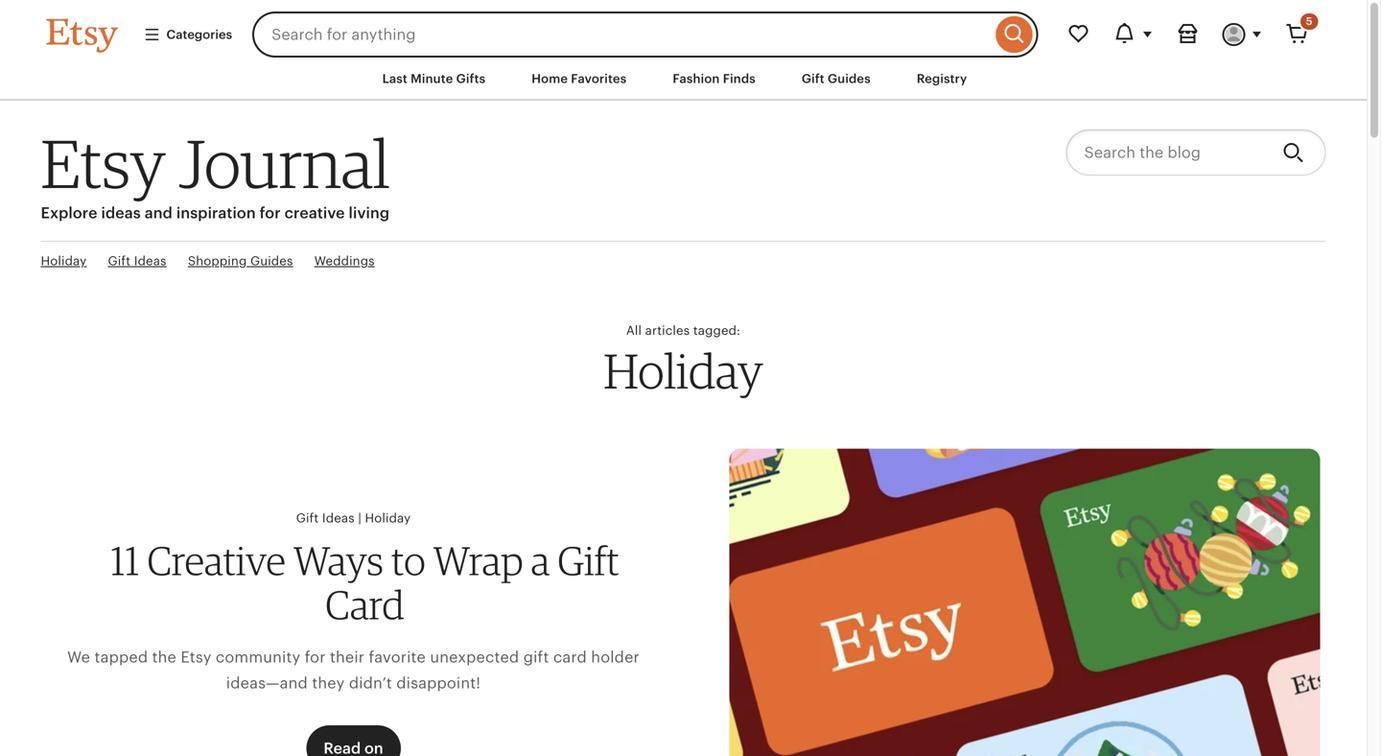Task type: vqa. For each thing, say whether or not it's contained in the screenshot.
View details of this review photo by Madalyn
no



Task type: locate. For each thing, give the bounding box(es) containing it.
menu bar
[[12, 58, 1355, 101]]

0 horizontal spatial ideas
[[134, 254, 167, 268]]

1 vertical spatial guides
[[250, 254, 293, 268]]

registry
[[917, 71, 968, 86]]

disappoint!
[[397, 675, 481, 692]]

guides
[[828, 71, 871, 86], [250, 254, 293, 268]]

0 horizontal spatial guides
[[250, 254, 293, 268]]

11
[[111, 536, 140, 584]]

None search field
[[252, 12, 1039, 58]]

gift down ideas
[[108, 254, 131, 268]]

etsy right the
[[181, 648, 212, 666]]

gift inside "link"
[[108, 254, 131, 268]]

gift ideas link down ideas
[[108, 253, 167, 270]]

last minute gifts
[[382, 71, 486, 86]]

1 horizontal spatial gift ideas
[[296, 511, 355, 525]]

explore
[[41, 205, 97, 222]]

menu bar containing last minute gifts
[[12, 58, 1355, 101]]

gift ideas down ideas
[[108, 254, 167, 268]]

categories banner
[[12, 0, 1355, 58]]

1 horizontal spatial gift ideas link
[[296, 511, 355, 525]]

11 creative ways to wrap a gift card link
[[111, 536, 619, 629]]

holiday down explore at left top
[[41, 254, 87, 268]]

1 horizontal spatial guides
[[828, 71, 871, 86]]

tagged:
[[694, 323, 741, 338]]

their
[[330, 648, 365, 666]]

0 vertical spatial holiday
[[41, 254, 87, 268]]

2 vertical spatial holiday
[[365, 511, 411, 525]]

gift right the a
[[558, 536, 619, 584]]

0 vertical spatial gift ideas link
[[108, 253, 167, 270]]

for
[[260, 205, 281, 222], [305, 648, 326, 666]]

gift
[[802, 71, 825, 86], [108, 254, 131, 268], [296, 511, 319, 525], [558, 536, 619, 584]]

weddings link
[[314, 253, 375, 270]]

0 vertical spatial for
[[260, 205, 281, 222]]

home favorites link
[[517, 61, 641, 96]]

etsy journal link
[[41, 123, 390, 204]]

gift up ways
[[296, 511, 319, 525]]

gift ideas up ways
[[296, 511, 355, 525]]

fashion finds
[[673, 71, 756, 86]]

0 vertical spatial guides
[[828, 71, 871, 86]]

ideas up ways
[[322, 511, 355, 525]]

gift ideas
[[108, 254, 167, 268], [296, 511, 355, 525]]

0 vertical spatial gift ideas
[[108, 254, 167, 268]]

gift ideas for the left 'gift ideas' "link"
[[108, 254, 167, 268]]

0 horizontal spatial holiday link
[[41, 253, 87, 270]]

1 vertical spatial gift ideas
[[296, 511, 355, 525]]

0 horizontal spatial etsy
[[41, 123, 166, 204]]

holiday down the articles
[[604, 342, 763, 400]]

inspiration
[[176, 205, 256, 222]]

5 link
[[1275, 12, 1321, 58]]

1 horizontal spatial holiday link
[[365, 511, 411, 525]]

1 horizontal spatial for
[[305, 648, 326, 666]]

0 horizontal spatial for
[[260, 205, 281, 222]]

1 vertical spatial for
[[305, 648, 326, 666]]

0 vertical spatial holiday link
[[41, 253, 87, 270]]

for up they
[[305, 648, 326, 666]]

1 vertical spatial etsy
[[181, 648, 212, 666]]

11 creative ways to wrap a gift card
[[111, 536, 619, 629]]

holiday link
[[41, 253, 87, 270], [365, 511, 411, 525]]

holiday up to
[[365, 511, 411, 525]]

gift for the left 'gift ideas' "link"
[[108, 254, 131, 268]]

tapped
[[95, 648, 148, 666]]

ideas
[[134, 254, 167, 268], [322, 511, 355, 525]]

gifts
[[456, 71, 486, 86]]

wrap
[[433, 536, 523, 584]]

1 horizontal spatial etsy
[[181, 648, 212, 666]]

holiday link down explore at left top
[[41, 253, 87, 270]]

0 horizontal spatial gift ideas
[[108, 254, 167, 268]]

2 horizontal spatial holiday
[[604, 342, 763, 400]]

guides right shopping
[[250, 254, 293, 268]]

etsy inside we tapped the etsy community for their favorite unexpected gift card holder ideas—and they didn't disappoint!
[[181, 648, 212, 666]]

1 horizontal spatial ideas
[[322, 511, 355, 525]]

ideas down and
[[134, 254, 167, 268]]

categories button
[[129, 17, 247, 52]]

shopping guides link
[[188, 253, 293, 270]]

0 vertical spatial etsy
[[41, 123, 166, 204]]

holder
[[591, 648, 640, 666]]

5
[[1307, 15, 1313, 27]]

etsy up ideas
[[41, 123, 166, 204]]

living
[[349, 205, 390, 222]]

0 vertical spatial ideas
[[134, 254, 167, 268]]

unexpected
[[430, 648, 519, 666]]

gift guides
[[802, 71, 871, 86]]

guides inside gift guides link
[[828, 71, 871, 86]]

1 vertical spatial holiday
[[604, 342, 763, 400]]

we tapped the etsy community for their favorite unexpected gift card holder ideas—and they didn't disappoint! link
[[67, 648, 640, 692]]

1 horizontal spatial holiday
[[365, 511, 411, 525]]

journal
[[179, 123, 390, 204]]

all articles tagged: holiday
[[604, 323, 763, 400]]

gift ideas link up ways
[[296, 511, 355, 525]]

0 horizontal spatial holiday
[[41, 254, 87, 268]]

etsy
[[41, 123, 166, 204], [181, 648, 212, 666]]

for left creative
[[260, 205, 281, 222]]

none search field inside the categories banner
[[252, 12, 1039, 58]]

guides left the registry
[[828, 71, 871, 86]]

guides inside shopping guides link
[[250, 254, 293, 268]]

holiday
[[41, 254, 87, 268], [604, 342, 763, 400], [365, 511, 411, 525]]

gift inside menu bar
[[802, 71, 825, 86]]

holiday link up to
[[365, 511, 411, 525]]

creative
[[285, 205, 345, 222]]

1 vertical spatial ideas
[[322, 511, 355, 525]]

gift ideas link
[[108, 253, 167, 270], [296, 511, 355, 525]]

gift right finds
[[802, 71, 825, 86]]



Task type: describe. For each thing, give the bounding box(es) containing it.
Search the blog text field
[[1066, 130, 1268, 176]]

0 horizontal spatial gift ideas link
[[108, 253, 167, 270]]

last
[[382, 71, 408, 86]]

1 vertical spatial holiday link
[[365, 511, 411, 525]]

gift inside 11 creative ways to wrap a gift card
[[558, 536, 619, 584]]

creative
[[147, 536, 286, 584]]

gift for 'gift ideas' "link" to the bottom
[[296, 511, 319, 525]]

last minute gifts link
[[368, 61, 500, 96]]

registry link
[[903, 61, 982, 96]]

fashion
[[673, 71, 720, 86]]

card
[[325, 581, 405, 629]]

fashion finds link
[[659, 61, 770, 96]]

didn't
[[349, 675, 392, 692]]

ideas—and
[[226, 675, 308, 692]]

gift ideas for 'gift ideas' "link" to the bottom
[[296, 511, 355, 525]]

favorite
[[369, 648, 426, 666]]

for inside etsy journal explore ideas and inspiration for creative living
[[260, 205, 281, 222]]

all
[[626, 323, 642, 338]]

the
[[152, 648, 177, 666]]

community
[[216, 648, 301, 666]]

gift for gift guides link
[[802, 71, 825, 86]]

guides for shopping guides
[[250, 254, 293, 268]]

home
[[532, 71, 568, 86]]

categories
[[166, 27, 232, 42]]

articles
[[645, 323, 690, 338]]

minute
[[411, 71, 453, 86]]

shopping
[[188, 254, 247, 268]]

card
[[554, 648, 587, 666]]

shopping guides
[[188, 254, 293, 268]]

and
[[145, 205, 173, 222]]

for inside we tapped the etsy community for their favorite unexpected gift card holder ideas—and they didn't disappoint!
[[305, 648, 326, 666]]

weddings
[[314, 254, 375, 268]]

ways
[[294, 536, 384, 584]]

a
[[531, 536, 550, 584]]

etsy inside etsy journal explore ideas and inspiration for creative living
[[41, 123, 166, 204]]

guides for gift guides
[[828, 71, 871, 86]]

we
[[67, 648, 90, 666]]

favorites
[[571, 71, 627, 86]]

Search for anything text field
[[252, 12, 992, 58]]

finds
[[723, 71, 756, 86]]

gift
[[524, 648, 549, 666]]

they
[[312, 675, 345, 692]]

ideas
[[101, 205, 141, 222]]

we tapped the etsy community for their favorite unexpected gift card holder ideas—and they didn't disappoint!
[[67, 648, 640, 692]]

gift guides link
[[788, 61, 885, 96]]

home favorites
[[532, 71, 627, 86]]

1 vertical spatial gift ideas link
[[296, 511, 355, 525]]

to
[[391, 536, 426, 584]]

etsy journal explore ideas and inspiration for creative living
[[41, 123, 390, 222]]



